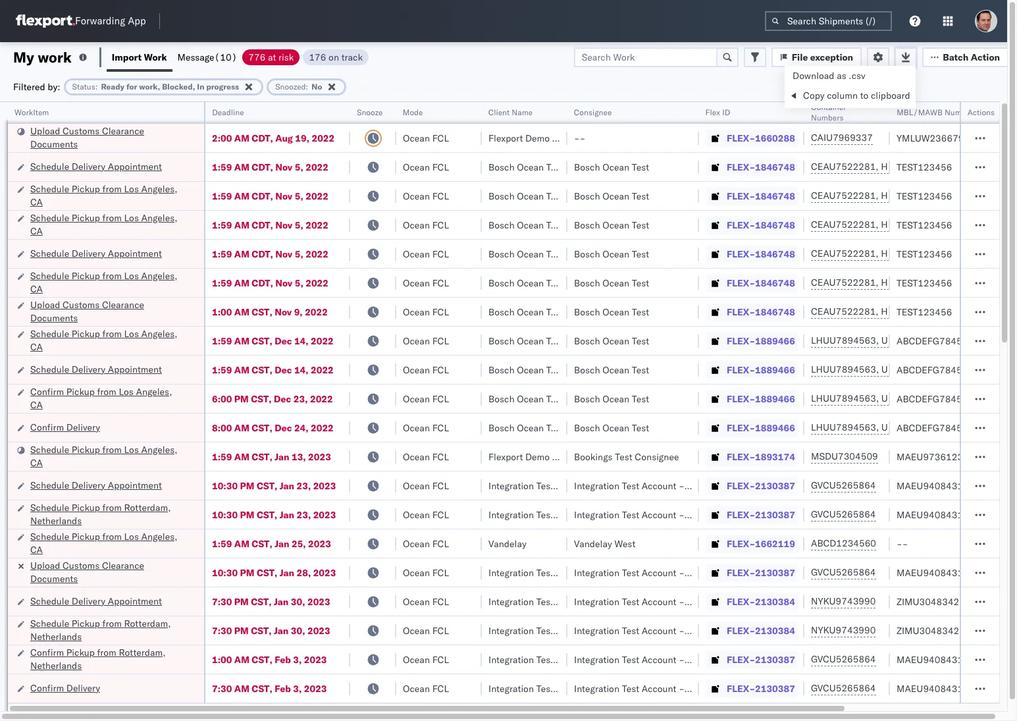 Task type: locate. For each thing, give the bounding box(es) containing it.
schedule pickup from los angeles, ca
[[30, 183, 178, 208], [30, 212, 178, 237], [30, 270, 178, 295], [30, 328, 178, 353], [30, 444, 178, 469], [30, 531, 178, 556]]

1:59
[[212, 161, 232, 173], [212, 190, 232, 202], [212, 219, 232, 231], [212, 248, 232, 260], [212, 277, 232, 289], [212, 335, 232, 347], [212, 364, 232, 376], [212, 451, 232, 463], [212, 538, 232, 550]]

3 1889466 from the top
[[756, 393, 796, 405]]

1 vertical spatial netherlands
[[30, 631, 82, 643]]

1:59 am cdt, nov 5, 2022 for 1st schedule pickup from los angeles, ca button from the top of the page
[[212, 190, 329, 202]]

0 vertical spatial nyku9743990
[[812, 595, 876, 607]]

10 fcl from the top
[[433, 393, 449, 405]]

1 confirm delivery link from the top
[[30, 421, 100, 434]]

4 gvcu5265864 from the top
[[812, 653, 876, 665]]

4 am from the top
[[234, 219, 250, 231]]

5 schedule pickup from los angeles, ca link from the top
[[30, 443, 187, 469]]

pickup inside confirm pickup from los angeles, ca
[[66, 386, 95, 398]]

10:30 up 1:59 am cst, jan 25, 2023
[[212, 509, 238, 521]]

1 horizontal spatial :
[[306, 81, 309, 91]]

0 horizontal spatial :
[[95, 81, 98, 91]]

1 vertical spatial documents
[[30, 312, 78, 324]]

0 vertical spatial demo
[[526, 132, 550, 144]]

3 ceau7522281, from the top
[[812, 219, 879, 231]]

rotterdam, inside confirm pickup from rotterdam, netherlands
[[119, 647, 166, 658]]

ca inside confirm pickup from los angeles, ca
[[30, 399, 43, 411]]

4 schedule delivery appointment button from the top
[[30, 479, 162, 493]]

1 vertical spatial upload customs clearance documents link
[[30, 298, 187, 324]]

1 upload customs clearance documents link from the top
[[30, 124, 187, 151]]

schedule pickup from los angeles, ca for 1st schedule pickup from los angeles, ca button from the top of the page
[[30, 183, 178, 208]]

10:30 down 1:59 am cst, jan 13, 2023
[[212, 480, 238, 492]]

feb down "1:00 am cst, feb 3, 2023" at the bottom of page
[[275, 683, 291, 695]]

no
[[312, 81, 322, 91]]

nov for upload customs clearance documents button corresponding to 1:00 am cst, nov 9, 2022
[[275, 306, 292, 318]]

8 fcl from the top
[[433, 335, 449, 347]]

am for 4th schedule pickup from los angeles, ca button from the bottom
[[234, 277, 250, 289]]

2023 up "1:00 am cst, feb 3, 2023" at the bottom of page
[[308, 625, 331, 637]]

resize handle column header
[[188, 102, 204, 721], [335, 102, 350, 721], [381, 102, 397, 721], [466, 102, 482, 721], [552, 102, 568, 721], [684, 102, 700, 721], [789, 102, 805, 721], [875, 102, 891, 721], [984, 102, 1000, 721]]

-- down consignee button
[[574, 132, 586, 144]]

1 : from the left
[[95, 81, 98, 91]]

bosch ocean test
[[489, 161, 564, 173], [574, 161, 650, 173], [489, 190, 564, 202], [574, 190, 650, 202], [489, 219, 564, 231], [574, 219, 650, 231], [489, 248, 564, 260], [574, 248, 650, 260], [489, 277, 564, 289], [574, 277, 650, 289], [489, 306, 564, 318], [574, 306, 650, 318], [489, 335, 564, 347], [574, 335, 650, 347], [489, 364, 564, 376], [574, 364, 650, 376], [489, 393, 564, 405], [574, 393, 650, 405], [489, 422, 564, 434], [574, 422, 650, 434]]

0 vertical spatial 10:30
[[212, 480, 238, 492]]

rotterdam, for 1:00 am cst, feb 3, 2023
[[119, 647, 166, 658]]

flex-1889466 for schedule delivery appointment
[[727, 364, 796, 376]]

flex-1846748 for 1st schedule pickup from los angeles, ca button from the top of the page
[[727, 190, 796, 202]]

20 flex- from the top
[[727, 683, 756, 695]]

demo for -
[[526, 132, 550, 144]]

0 vertical spatial 10:30 pm cst, jan 23, 2023
[[212, 480, 336, 492]]

confirm delivery link down confirm pickup from los angeles, ca
[[30, 421, 100, 434]]

5 gvcu5265864 from the top
[[812, 682, 876, 694]]

angeles, for 4th schedule pickup from los angeles, ca button from the bottom
[[141, 270, 178, 282]]

1 vertical spatial nyku9743990
[[812, 624, 876, 636]]

3, for 7:30 am cst, feb 3, 2023
[[293, 683, 302, 695]]

dec up 6:00 pm cst, dec 23, 2022
[[275, 364, 292, 376]]

pickup for schedule pickup from rotterdam, netherlands button associated with 10:30 pm cst, jan 23, 2023
[[72, 502, 100, 513]]

fcl for 4th schedule pickup from los angeles, ca button from the bottom
[[433, 277, 449, 289]]

1 vertical spatial 1:59 am cst, dec 14, 2022
[[212, 364, 334, 376]]

account for schedule pickup from rotterdam, netherlands button associated with 10:30 pm cst, jan 23, 2023
[[642, 509, 677, 521]]

1 vertical spatial 10:30 pm cst, jan 23, 2023
[[212, 509, 336, 521]]

ocean fcl for 7:30 pm cst, jan 30, 2023's the schedule delivery appointment button
[[403, 596, 449, 608]]

pm down 10:30 pm cst, jan 28, 2023
[[234, 596, 249, 608]]

fcl for 2nd schedule pickup from los angeles, ca button from the bottom of the page
[[433, 451, 449, 463]]

2 vertical spatial clearance
[[102, 560, 144, 571]]

0 vertical spatial netherlands
[[30, 515, 82, 527]]

schedule delivery appointment button for 7:30 pm cst, jan 30, 2023
[[30, 595, 162, 609]]

17 fcl from the top
[[433, 596, 449, 608]]

jan up 25,
[[280, 509, 295, 521]]

0 horizontal spatial vandelay
[[489, 538, 527, 550]]

am
[[234, 132, 250, 144], [234, 161, 250, 173], [234, 190, 250, 202], [234, 219, 250, 231], [234, 248, 250, 260], [234, 277, 250, 289], [234, 306, 250, 318], [234, 335, 250, 347], [234, 364, 250, 376], [234, 422, 250, 434], [234, 451, 250, 463], [234, 538, 250, 550], [234, 654, 250, 666], [234, 683, 250, 695]]

30,
[[291, 596, 305, 608], [291, 625, 305, 637]]

flex-2130384
[[727, 596, 796, 608], [727, 625, 796, 637]]

from
[[102, 183, 122, 195], [102, 212, 122, 224], [102, 270, 122, 282], [102, 328, 122, 340], [97, 386, 116, 398], [102, 444, 122, 456], [102, 502, 122, 513], [102, 531, 122, 542], [102, 618, 122, 629], [97, 647, 116, 658]]

0 vertical spatial 30,
[[291, 596, 305, 608]]

5 integration from the top
[[574, 625, 620, 637]]

confirm delivery button down confirm pickup from rotterdam, netherlands
[[30, 681, 100, 696]]

schedule pickup from rotterdam, netherlands button
[[30, 501, 187, 529], [30, 617, 187, 645]]

1 schedule pickup from los angeles, ca link from the top
[[30, 182, 187, 208]]

23, up 24,
[[294, 393, 308, 405]]

jan left 25,
[[275, 538, 290, 550]]

2 account from the top
[[642, 509, 677, 521]]

0 vertical spatial clearance
[[102, 125, 144, 137]]

hlxu6269489, for 1st schedule pickup from los angeles, ca button from the top of the page
[[882, 190, 949, 202]]

schedule delivery appointment button for 1:59 am cst, dec 14, 2022
[[30, 363, 162, 377]]

1 vertical spatial flexport demo consignee
[[489, 451, 597, 463]]

1 ocean fcl from the top
[[403, 132, 449, 144]]

1:59 am cst, dec 14, 2022 down 1:00 am cst, nov 9, 2022
[[212, 335, 334, 347]]

schedule delivery appointment link for 7:30 pm cst, jan 30, 2023
[[30, 595, 162, 608]]

: left ready
[[95, 81, 98, 91]]

list box containing download as .csv
[[785, 66, 916, 108]]

7:30 pm cst, jan 30, 2023 down 10:30 pm cst, jan 28, 2023
[[212, 596, 331, 608]]

2130387
[[756, 480, 796, 492], [756, 509, 796, 521], [756, 567, 796, 579], [756, 654, 796, 666], [756, 683, 796, 695]]

dec up 8:00 am cst, dec 24, 2022
[[274, 393, 291, 405]]

cst, down "1:00 am cst, feb 3, 2023" at the bottom of page
[[252, 683, 273, 695]]

7 am from the top
[[234, 306, 250, 318]]

numbers inside button
[[945, 107, 978, 117]]

from for schedule pickup from rotterdam, netherlands button associated with 10:30 pm cst, jan 23, 2023
[[102, 502, 122, 513]]

2 vertical spatial customs
[[63, 560, 100, 571]]

integration test account - karl lagerfeld for 7:30 pm cst, jan 30, 2023's the schedule delivery appointment button
[[574, 596, 746, 608]]

1 clearance from the top
[[102, 125, 144, 137]]

0 vertical spatial zimu3048342
[[897, 596, 960, 608]]

5 schedule delivery appointment button from the top
[[30, 595, 162, 609]]

upload customs clearance documents link
[[30, 124, 187, 151], [30, 298, 187, 324], [30, 559, 187, 585]]

4 schedule delivery appointment link from the top
[[30, 479, 162, 492]]

nov
[[276, 161, 293, 173], [276, 190, 293, 202], [276, 219, 293, 231], [276, 248, 293, 260], [276, 277, 293, 289], [275, 306, 292, 318]]

7:30 down "1:00 am cst, feb 3, 2023" at the bottom of page
[[212, 683, 232, 695]]

cst, up 1:59 am cst, jan 25, 2023
[[257, 509, 278, 521]]

23,
[[294, 393, 308, 405], [297, 480, 311, 492], [297, 509, 311, 521]]

0 vertical spatial confirm delivery button
[[30, 421, 100, 435]]

28,
[[297, 567, 311, 579]]

from for the confirm pickup from rotterdam, netherlands button
[[97, 647, 116, 658]]

vandelay
[[489, 538, 527, 550], [574, 538, 612, 550]]

feb
[[275, 654, 291, 666], [275, 683, 291, 695]]

5 ca from the top
[[30, 399, 43, 411]]

numbers inside the container numbers
[[812, 113, 844, 123]]

3, up "7:30 am cst, feb 3, 2023"
[[293, 654, 302, 666]]

from inside confirm pickup from los angeles, ca
[[97, 386, 116, 398]]

9 ocean fcl from the top
[[403, 364, 449, 376]]

1889466 for schedule pickup from los angeles, ca
[[756, 335, 796, 347]]

flexport. image
[[16, 14, 75, 28]]

6 cdt, from the top
[[252, 277, 273, 289]]

-- right abcd1234560
[[897, 538, 909, 550]]

2 maeu9408431 from the top
[[897, 509, 964, 521]]

6 hlxu6269489, from the top
[[882, 306, 949, 318]]

pickup inside confirm pickup from rotterdam, netherlands
[[66, 647, 95, 658]]

5 test123456 from the top
[[897, 277, 953, 289]]

customs
[[63, 125, 100, 137], [63, 299, 100, 311], [63, 560, 100, 571]]

2 schedule pickup from rotterdam, netherlands link from the top
[[30, 617, 187, 643]]

track
[[342, 51, 363, 63]]

2023 up 1:59 am cst, jan 25, 2023
[[313, 509, 336, 521]]

1:59 for the schedule delivery appointment button corresponding to 1:59 am cst, dec 14, 2022
[[212, 364, 232, 376]]

0 vertical spatial 2130384
[[756, 596, 796, 608]]

upload customs clearance documents link for 1:00 am cst, nov 9, 2022
[[30, 298, 187, 324]]

0 vertical spatial schedule pickup from rotterdam, netherlands
[[30, 502, 171, 527]]

1:59 am cdt, nov 5, 2022
[[212, 161, 329, 173], [212, 190, 329, 202], [212, 219, 329, 231], [212, 248, 329, 260], [212, 277, 329, 289]]

1 vertical spatial schedule pickup from rotterdam, netherlands
[[30, 618, 171, 643]]

1 appointment from the top
[[108, 160, 162, 172]]

2 vertical spatial upload
[[30, 560, 60, 571]]

1 account from the top
[[642, 480, 677, 492]]

account
[[642, 480, 677, 492], [642, 509, 677, 521], [642, 567, 677, 579], [642, 596, 677, 608], [642, 625, 677, 637], [642, 654, 677, 666], [642, 683, 677, 695]]

from inside confirm pickup from rotterdam, netherlands
[[97, 647, 116, 658]]

0 vertical spatial schedule pickup from rotterdam, netherlands link
[[30, 501, 187, 527]]

14,
[[294, 335, 309, 347], [294, 364, 309, 376]]

rotterdam,
[[124, 502, 171, 513], [124, 618, 171, 629], [119, 647, 166, 658]]

30, down 28,
[[291, 596, 305, 608]]

work
[[38, 48, 72, 66]]

5,
[[295, 161, 304, 173], [295, 190, 304, 202], [295, 219, 304, 231], [295, 248, 304, 260], [295, 277, 304, 289]]

karl for confirm pickup from rotterdam, netherlands link
[[687, 654, 704, 666]]

1 vertical spatial demo
[[526, 451, 550, 463]]

0 vertical spatial upload customs clearance documents link
[[30, 124, 187, 151]]

fcl for third schedule pickup from los angeles, ca button from the bottom of the page
[[433, 335, 449, 347]]

vandelay for vandelay west
[[574, 538, 612, 550]]

5 flex-2130387 from the top
[[727, 683, 796, 695]]

ceau7522281,
[[812, 161, 879, 173], [812, 190, 879, 202], [812, 219, 879, 231], [812, 248, 879, 260], [812, 277, 879, 289], [812, 306, 879, 318]]

2023 up "7:30 am cst, feb 3, 2023"
[[304, 654, 327, 666]]

1 vertical spatial schedule pickup from rotterdam, netherlands button
[[30, 617, 187, 645]]

4 flex-1846748 from the top
[[727, 248, 796, 260]]

176 on track
[[309, 51, 363, 63]]

schedule pickup from los angeles, ca for 4th schedule pickup from los angeles, ca button from the bottom
[[30, 270, 178, 295]]

7:30 down 10:30 pm cst, jan 28, 2023
[[212, 596, 232, 608]]

:
[[95, 81, 98, 91], [306, 81, 309, 91]]

1 vertical spatial flex-2130384
[[727, 625, 796, 637]]

8 ocean fcl from the top
[[403, 335, 449, 347]]

23, up 25,
[[297, 509, 311, 521]]

cst, down 1:00 am cst, nov 9, 2022
[[252, 335, 273, 347]]

hlxu6269489, for 5th schedule pickup from los angeles, ca button from the bottom
[[882, 219, 949, 231]]

flex-1846748 button
[[706, 158, 798, 176], [706, 158, 798, 176], [706, 187, 798, 205], [706, 187, 798, 205], [706, 216, 798, 234], [706, 216, 798, 234], [706, 245, 798, 263], [706, 245, 798, 263], [706, 274, 798, 292], [706, 274, 798, 292], [706, 303, 798, 321], [706, 303, 798, 321]]

hlxu6269489, for upload customs clearance documents button corresponding to 1:00 am cst, nov 9, 2022
[[882, 306, 949, 318]]

lhuu7894563, for confirm pickup from los angeles, ca
[[812, 393, 880, 404]]

los inside confirm pickup from los angeles, ca
[[119, 386, 134, 398]]

flex
[[706, 107, 721, 117]]

flexport
[[489, 132, 523, 144], [489, 451, 523, 463]]

netherlands
[[30, 515, 82, 527], [30, 631, 82, 643], [30, 660, 82, 672]]

confirm delivery button down confirm pickup from los angeles, ca
[[30, 421, 100, 435]]

column
[[827, 90, 858, 101]]

1 vertical spatial customs
[[63, 299, 100, 311]]

flex-2130387 button
[[706, 477, 798, 495], [706, 477, 798, 495], [706, 506, 798, 524], [706, 506, 798, 524], [706, 564, 798, 582], [706, 564, 798, 582], [706, 650, 798, 669], [706, 650, 798, 669], [706, 679, 798, 698], [706, 679, 798, 698]]

list box
[[785, 66, 916, 108]]

0 vertical spatial 1:59 am cst, dec 14, 2022
[[212, 335, 334, 347]]

upload customs clearance documents button
[[30, 124, 187, 152], [30, 298, 187, 326]]

2 ocean fcl from the top
[[403, 161, 449, 173]]

hlxu6269489, for 4th schedule pickup from los angeles, ca button from the bottom
[[882, 277, 949, 289]]

6 flex- from the top
[[727, 277, 756, 289]]

1 vertical spatial 3,
[[293, 683, 302, 695]]

download
[[793, 70, 835, 82]]

1 gvcu5265864 from the top
[[812, 480, 876, 491]]

confirm delivery
[[30, 421, 100, 433], [30, 682, 100, 694]]

2 vertical spatial 23,
[[297, 509, 311, 521]]

pickup for third schedule pickup from los angeles, ca button from the bottom of the page
[[72, 328, 100, 340]]

6 integration test account - karl lagerfeld from the top
[[574, 654, 746, 666]]

2023 down "1:00 am cst, feb 3, 2023" at the bottom of page
[[304, 683, 327, 695]]

clearance for 2:00 am cdt, aug 19, 2022
[[102, 125, 144, 137]]

0 vertical spatial upload customs clearance documents button
[[30, 124, 187, 152]]

angeles, inside confirm pickup from los angeles, ca
[[136, 386, 172, 398]]

1 vertical spatial 1:00
[[212, 654, 232, 666]]

confirm inside confirm pickup from los angeles, ca
[[30, 386, 64, 398]]

maeu9408431 for confirm pickup from rotterdam, netherlands
[[897, 654, 964, 666]]

app
[[128, 15, 146, 27]]

jan left 28,
[[280, 567, 295, 579]]

1 7:30 from the top
[[212, 596, 232, 608]]

2 10:30 pm cst, jan 23, 2023 from the top
[[212, 509, 336, 521]]

as
[[837, 70, 847, 82]]

7:30 up "1:00 am cst, feb 3, 2023" at the bottom of page
[[212, 625, 232, 637]]

1 vertical spatial confirm delivery link
[[30, 681, 100, 695]]

uetu5238478
[[882, 335, 946, 346], [882, 364, 946, 375], [882, 393, 946, 404], [882, 422, 946, 433]]

1 vertical spatial confirm delivery button
[[30, 681, 100, 696]]

flex-1660288 button
[[706, 129, 798, 147], [706, 129, 798, 147]]

ready
[[101, 81, 124, 91]]

customs for 1:00 am cst, nov 9, 2022
[[63, 299, 100, 311]]

5 2130387 from the top
[[756, 683, 796, 695]]

: left no
[[306, 81, 309, 91]]

test123456 for 1st schedule pickup from los angeles, ca button from the top of the page
[[897, 190, 953, 202]]

ca for third schedule pickup from los angeles, ca button from the bottom of the page
[[30, 341, 43, 353]]

10:30 for schedule pickup from rotterdam, netherlands
[[212, 509, 238, 521]]

3 uetu5238478 from the top
[[882, 393, 946, 404]]

confirm delivery down confirm pickup from los angeles, ca
[[30, 421, 100, 433]]

am for sixth schedule pickup from los angeles, ca button from the top of the page
[[234, 538, 250, 550]]

numbers down the container
[[812, 113, 844, 123]]

2 1:59 am cst, dec 14, 2022 from the top
[[212, 364, 334, 376]]

1:59 for 4th schedule pickup from los angeles, ca button from the bottom
[[212, 277, 232, 289]]

flexport demo consignee
[[489, 132, 597, 144], [489, 451, 597, 463]]

1 1846748 from the top
[[756, 161, 796, 173]]

1 vertical spatial upload customs clearance documents
[[30, 299, 144, 324]]

1 horizontal spatial vandelay
[[574, 538, 612, 550]]

ocean fcl for upload customs clearance documents button corresponding to 1:00 am cst, nov 9, 2022
[[403, 306, 449, 318]]

pm
[[234, 393, 249, 405], [240, 480, 255, 492], [240, 509, 255, 521], [240, 567, 255, 579], [234, 596, 249, 608], [234, 625, 249, 637]]

2 1846748 from the top
[[756, 190, 796, 202]]

1 vertical spatial 10:30
[[212, 509, 238, 521]]

9 1:59 from the top
[[212, 538, 232, 550]]

netherlands inside confirm pickup from rotterdam, netherlands
[[30, 660, 82, 672]]

demo left bookings
[[526, 451, 550, 463]]

1:59 for sixth schedule pickup from los angeles, ca button from the top of the page
[[212, 538, 232, 550]]

2023 down 28,
[[308, 596, 331, 608]]

1 am from the top
[[234, 132, 250, 144]]

ca for 2nd schedule pickup from los angeles, ca button from the bottom of the page
[[30, 457, 43, 469]]

2 vertical spatial 7:30
[[212, 683, 232, 695]]

abcdefg78456546
[[897, 335, 986, 347], [897, 364, 986, 376], [897, 393, 986, 405], [897, 422, 986, 434]]

3 1:59 from the top
[[212, 219, 232, 231]]

schedule delivery appointment for 1:59 am cst, dec 14, 2022
[[30, 363, 162, 375]]

delivery for 1:59 am cdt, nov 5, 2022
[[72, 247, 105, 259]]

23, down 13,
[[297, 480, 311, 492]]

5 ocean fcl from the top
[[403, 248, 449, 260]]

1 vertical spatial 7:30 pm cst, jan 30, 2023
[[212, 625, 331, 637]]

2 7:30 pm cst, jan 30, 2023 from the top
[[212, 625, 331, 637]]

1 documents from the top
[[30, 138, 78, 150]]

1:59 am cst, dec 14, 2022 for schedule delivery appointment
[[212, 364, 334, 376]]

2 1:00 from the top
[[212, 654, 232, 666]]

feb up "7:30 am cst, feb 3, 2023"
[[275, 654, 291, 666]]

karl for 10:30 pm cst, jan 23, 2023's schedule delivery appointment link
[[687, 480, 704, 492]]

1:59 for 1st schedule pickup from los angeles, ca button from the top of the page
[[212, 190, 232, 202]]

4 test123456 from the top
[[897, 248, 953, 260]]

ocean
[[403, 132, 430, 144], [403, 161, 430, 173], [517, 161, 544, 173], [603, 161, 630, 173], [403, 190, 430, 202], [517, 190, 544, 202], [603, 190, 630, 202], [403, 219, 430, 231], [517, 219, 544, 231], [603, 219, 630, 231], [403, 248, 430, 260], [517, 248, 544, 260], [603, 248, 630, 260], [403, 277, 430, 289], [517, 277, 544, 289], [603, 277, 630, 289], [403, 306, 430, 318], [517, 306, 544, 318], [603, 306, 630, 318], [403, 335, 430, 347], [517, 335, 544, 347], [603, 335, 630, 347], [403, 364, 430, 376], [517, 364, 544, 376], [603, 364, 630, 376], [403, 393, 430, 405], [517, 393, 544, 405], [603, 393, 630, 405], [403, 422, 430, 434], [517, 422, 544, 434], [603, 422, 630, 434], [403, 451, 430, 463], [403, 480, 430, 492], [403, 509, 430, 521], [403, 538, 430, 550], [403, 567, 430, 579], [403, 596, 430, 608], [403, 625, 430, 637], [403, 654, 430, 666], [403, 683, 430, 695]]

7:30 pm cst, jan 30, 2023
[[212, 596, 331, 608], [212, 625, 331, 637]]

snoozed : no
[[275, 81, 322, 91]]

1 karl from the top
[[687, 480, 704, 492]]

schedule delivery appointment link for 10:30 pm cst, jan 23, 2023
[[30, 479, 162, 492]]

2 vertical spatial documents
[[30, 573, 78, 585]]

0 vertical spatial upload
[[30, 125, 60, 137]]

1 vertical spatial clearance
[[102, 299, 144, 311]]

3 ceau7522281, hlxu6269489, hlxu8034992 from the top
[[812, 219, 1016, 231]]

numbers up ymluw236679313
[[945, 107, 978, 117]]

1 vertical spatial upload
[[30, 299, 60, 311]]

7 schedule from the top
[[30, 363, 69, 375]]

1893174
[[756, 451, 796, 463]]

7:30 pm cst, jan 30, 2023 up "1:00 am cst, feb 3, 2023" at the bottom of page
[[212, 625, 331, 637]]

workitem
[[14, 107, 49, 117]]

11 fcl from the top
[[433, 422, 449, 434]]

numbers for mbl/mawb numbers
[[945, 107, 978, 117]]

schedule delivery appointment link
[[30, 160, 162, 173], [30, 247, 162, 260], [30, 363, 162, 376], [30, 479, 162, 492], [30, 595, 162, 608]]

1 vertical spatial 7:30
[[212, 625, 232, 637]]

appointment
[[108, 160, 162, 172], [108, 247, 162, 259], [108, 363, 162, 375], [108, 479, 162, 491], [108, 595, 162, 607]]

1 vertical spatial 14,
[[294, 364, 309, 376]]

fcl for schedule pickup from rotterdam, netherlands button associated with 10:30 pm cst, jan 23, 2023
[[433, 509, 449, 521]]

0 vertical spatial 3,
[[293, 654, 302, 666]]

flexport demo consignee for -
[[489, 132, 597, 144]]

fcl
[[433, 132, 449, 144], [433, 161, 449, 173], [433, 190, 449, 202], [433, 219, 449, 231], [433, 248, 449, 260], [433, 277, 449, 289], [433, 306, 449, 318], [433, 335, 449, 347], [433, 364, 449, 376], [433, 393, 449, 405], [433, 422, 449, 434], [433, 451, 449, 463], [433, 480, 449, 492], [433, 509, 449, 521], [433, 538, 449, 550], [433, 567, 449, 579], [433, 596, 449, 608], [433, 625, 449, 637], [433, 654, 449, 666], [433, 683, 449, 695]]

0 horizontal spatial --
[[574, 132, 586, 144]]

2 lhuu7894563, uetu5238478 from the top
[[812, 364, 946, 375]]

1 demo from the top
[[526, 132, 550, 144]]

2 vertical spatial rotterdam,
[[119, 647, 166, 658]]

snoozed
[[275, 81, 306, 91]]

8 1:59 from the top
[[212, 451, 232, 463]]

my
[[13, 48, 34, 66]]

schedule delivery appointment button
[[30, 160, 162, 174], [30, 247, 162, 261], [30, 363, 162, 377], [30, 479, 162, 493], [30, 595, 162, 609]]

2 vertical spatial netherlands
[[30, 660, 82, 672]]

cst, up 6:00 pm cst, dec 23, 2022
[[252, 364, 273, 376]]

1 vertical spatial --
[[897, 538, 909, 550]]

demo down 'name'
[[526, 132, 550, 144]]

angeles, for third schedule pickup from los angeles, ca button from the bottom of the page
[[141, 328, 178, 340]]

3 10:30 from the top
[[212, 567, 238, 579]]

10:30 down 1:59 am cst, jan 25, 2023
[[212, 567, 238, 579]]

confirm delivery link down confirm pickup from rotterdam, netherlands
[[30, 681, 100, 695]]

1 vertical spatial schedule pickup from rotterdam, netherlands link
[[30, 617, 187, 643]]

message
[[178, 51, 214, 63]]

work,
[[139, 81, 160, 91]]

confirm inside confirm pickup from rotterdam, netherlands
[[30, 647, 64, 658]]

10:30 pm cst, jan 23, 2023 up 1:59 am cst, jan 25, 2023
[[212, 509, 336, 521]]

west
[[615, 538, 636, 550]]

0 vertical spatial customs
[[63, 125, 100, 137]]

schedule delivery appointment for 1:59 am cdt, nov 5, 2022
[[30, 247, 162, 259]]

0 vertical spatial flexport
[[489, 132, 523, 144]]

0 vertical spatial confirm delivery
[[30, 421, 100, 433]]

2023 right 28,
[[313, 567, 336, 579]]

3 appointment from the top
[[108, 363, 162, 375]]

1 vertical spatial feb
[[275, 683, 291, 695]]

2023 down 1:59 am cst, jan 13, 2023
[[313, 480, 336, 492]]

from for schedule pickup from rotterdam, netherlands button for 7:30 pm cst, jan 30, 2023
[[102, 618, 122, 629]]

1:59 am cst, dec 14, 2022 up 6:00 pm cst, dec 23, 2022
[[212, 364, 334, 376]]

4 karl from the top
[[687, 596, 704, 608]]

1 vertical spatial zimu3048342
[[897, 625, 960, 637]]

schedule pickup from rotterdam, netherlands link for 10:30
[[30, 501, 187, 527]]

upload customs clearance documents for 2:00 am cdt, aug 19, 2022
[[30, 125, 144, 150]]

vandelay west
[[574, 538, 636, 550]]

los for 5th schedule pickup from los angeles, ca button from the bottom
[[124, 212, 139, 224]]

10:30
[[212, 480, 238, 492], [212, 509, 238, 521], [212, 567, 238, 579]]

2130387 for confirm pickup from rotterdam, netherlands
[[756, 654, 796, 666]]

cst, up 8:00 am cst, dec 24, 2022
[[251, 393, 272, 405]]

0 vertical spatial flexport demo consignee
[[489, 132, 597, 144]]

3 test123456 from the top
[[897, 219, 953, 231]]

2 hlxu6269489, from the top
[[882, 190, 949, 202]]

1 hlxu6269489, from the top
[[882, 161, 949, 173]]

confirm delivery down confirm pickup from rotterdam, netherlands
[[30, 682, 100, 694]]

7 fcl from the top
[[433, 306, 449, 318]]

ocean fcl for the schedule delivery appointment button corresponding to 1:59 am cst, dec 14, 2022
[[403, 364, 449, 376]]

1 confirm delivery from the top
[[30, 421, 100, 433]]

10:30 pm cst, jan 28, 2023
[[212, 567, 336, 579]]

2 vertical spatial 10:30
[[212, 567, 238, 579]]

14, down 9,
[[294, 335, 309, 347]]

1 horizontal spatial --
[[897, 538, 909, 550]]

1 abcdefg78456546 from the top
[[897, 335, 986, 347]]

0 vertical spatial upload customs clearance documents
[[30, 125, 144, 150]]

flex-2130384 for schedule delivery appointment
[[727, 596, 796, 608]]

uetu5238478 for confirm pickup from los angeles, ca
[[882, 393, 946, 404]]

karl
[[687, 480, 704, 492], [687, 509, 704, 521], [687, 567, 704, 579], [687, 596, 704, 608], [687, 625, 704, 637], [687, 654, 704, 666], [687, 683, 704, 695]]

0 vertical spatial confirm delivery link
[[30, 421, 100, 434]]

hlxu8034992
[[951, 161, 1016, 173], [951, 190, 1016, 202], [951, 219, 1016, 231], [951, 248, 1016, 260], [951, 277, 1016, 289], [951, 306, 1016, 318]]

7 integration test account - karl lagerfeld from the top
[[574, 683, 746, 695]]

7 ca from the top
[[30, 544, 43, 556]]

5 schedule delivery appointment from the top
[[30, 595, 162, 607]]

integration
[[574, 480, 620, 492], [574, 509, 620, 521], [574, 567, 620, 579], [574, 596, 620, 608], [574, 625, 620, 637], [574, 654, 620, 666], [574, 683, 620, 695]]

1 vertical spatial confirm delivery
[[30, 682, 100, 694]]

0 vertical spatial 1:00
[[212, 306, 232, 318]]

flex-1662119 button
[[706, 535, 798, 553], [706, 535, 798, 553]]

schedule pickup from rotterdam, netherlands button for 10:30 pm cst, jan 23, 2023
[[30, 501, 187, 529]]

0 vertical spatial schedule pickup from rotterdam, netherlands button
[[30, 501, 187, 529]]

mbl/mawb
[[897, 107, 943, 117]]

my work
[[13, 48, 72, 66]]

jan up "1:00 am cst, feb 3, 2023" at the bottom of page
[[274, 625, 289, 637]]

deadline button
[[206, 105, 337, 118]]

18 fcl from the top
[[433, 625, 449, 637]]

4 1:59 from the top
[[212, 248, 232, 260]]

1 vertical spatial 2130384
[[756, 625, 796, 637]]

pm up "1:00 am cst, feb 3, 2023" at the bottom of page
[[234, 625, 249, 637]]

karl for schedule pickup from rotterdam, netherlands link corresponding to 7:30
[[687, 625, 704, 637]]

7 resize handle column header from the left
[[789, 102, 805, 721]]

0 horizontal spatial numbers
[[812, 113, 844, 123]]

ocean fcl for 2nd 'confirm delivery' button
[[403, 683, 449, 695]]

flexport demo consignee for bookings
[[489, 451, 597, 463]]

numbers
[[945, 107, 978, 117], [812, 113, 844, 123]]

hlxu8034992 for upload customs clearance documents button corresponding to 1:00 am cst, nov 9, 2022
[[951, 306, 1016, 318]]

1 vertical spatial rotterdam,
[[124, 618, 171, 629]]

2 appointment from the top
[[108, 247, 162, 259]]

7:30 pm cst, jan 30, 2023 for schedule pickup from rotterdam, netherlands
[[212, 625, 331, 637]]

14, up 6:00 pm cst, dec 23, 2022
[[294, 364, 309, 376]]

1 zimu3048342 from the top
[[897, 596, 960, 608]]

2023 right 25,
[[308, 538, 331, 550]]

hlxu8034992 for the schedule delivery appointment button related to 1:59 am cdt, nov 5, 2022
[[951, 248, 1016, 260]]

id
[[723, 107, 731, 117]]

los
[[124, 183, 139, 195], [124, 212, 139, 224], [124, 270, 139, 282], [124, 328, 139, 340], [119, 386, 134, 398], [124, 444, 139, 456], [124, 531, 139, 542]]

2 vertical spatial upload customs clearance documents link
[[30, 559, 187, 585]]

ocean fcl for 10:30 pm cst, jan 23, 2023 the schedule delivery appointment button
[[403, 480, 449, 492]]

0 vertical spatial feb
[[275, 654, 291, 666]]

3 ca from the top
[[30, 283, 43, 295]]

mbl/mawb numbers
[[897, 107, 978, 117]]

1 vertical spatial flexport
[[489, 451, 523, 463]]

jan down 10:30 pm cst, jan 28, 2023
[[274, 596, 289, 608]]

dec down 1:00 am cst, nov 9, 2022
[[275, 335, 292, 347]]

1 vertical spatial 30,
[[291, 625, 305, 637]]

batch
[[943, 51, 969, 63]]

0 vertical spatial 7:30 pm cst, jan 30, 2023
[[212, 596, 331, 608]]

14 fcl from the top
[[433, 509, 449, 521]]

14 flex- from the top
[[727, 509, 756, 521]]

10:30 pm cst, jan 23, 2023 down 1:59 am cst, jan 13, 2023
[[212, 480, 336, 492]]

account for 7:30 pm cst, jan 30, 2023's the schedule delivery appointment button
[[642, 596, 677, 608]]

1 horizontal spatial numbers
[[945, 107, 978, 117]]

1 1889466 from the top
[[756, 335, 796, 347]]

0 vertical spatial 7:30
[[212, 596, 232, 608]]

pm down 1:59 am cst, jan 13, 2023
[[240, 480, 255, 492]]

flex-
[[727, 132, 756, 144], [727, 161, 756, 173], [727, 190, 756, 202], [727, 219, 756, 231], [727, 248, 756, 260], [727, 277, 756, 289], [727, 306, 756, 318], [727, 335, 756, 347], [727, 364, 756, 376], [727, 393, 756, 405], [727, 422, 756, 434], [727, 451, 756, 463], [727, 480, 756, 492], [727, 509, 756, 521], [727, 538, 756, 550], [727, 567, 756, 579], [727, 596, 756, 608], [727, 625, 756, 637], [727, 654, 756, 666], [727, 683, 756, 695]]

23, for los
[[294, 393, 308, 405]]

776
[[249, 51, 266, 63]]

30, up "1:00 am cst, feb 3, 2023" at the bottom of page
[[291, 625, 305, 637]]

0 vertical spatial documents
[[30, 138, 78, 150]]

cst, down 1:59 am cst, jan 25, 2023
[[257, 567, 278, 579]]

schedule pickup from los angeles, ca for third schedule pickup from los angeles, ca button from the bottom of the page
[[30, 328, 178, 353]]

2 schedule delivery appointment button from the top
[[30, 247, 162, 261]]

3,
[[293, 654, 302, 666], [293, 683, 302, 695]]

0 vertical spatial 23,
[[294, 393, 308, 405]]

angeles,
[[141, 183, 178, 195], [141, 212, 178, 224], [141, 270, 178, 282], [141, 328, 178, 340], [136, 386, 172, 398], [141, 444, 178, 456], [141, 531, 178, 542]]

resize handle column header for client name
[[552, 102, 568, 721]]

10:30 pm cst, jan 23, 2023
[[212, 480, 336, 492], [212, 509, 336, 521]]

6 flex-1846748 from the top
[[727, 306, 796, 318]]

3 maeu9408431 from the top
[[897, 567, 964, 579]]

los for third schedule pickup from los angeles, ca button from the bottom of the page
[[124, 328, 139, 340]]

0 vertical spatial flex-2130384
[[727, 596, 796, 608]]

cdt, for the schedule delivery appointment button related to 1:59 am cdt, nov 5, 2022
[[252, 248, 273, 260]]

2 vertical spatial upload customs clearance documents
[[30, 560, 144, 585]]

3, down "1:00 am cst, feb 3, 2023" at the bottom of page
[[293, 683, 302, 695]]

flex-2130387 for confirm delivery
[[727, 683, 796, 695]]

2130387 for schedule pickup from rotterdam, netherlands
[[756, 509, 796, 521]]

0 vertical spatial rotterdam,
[[124, 502, 171, 513]]

1 vertical spatial upload customs clearance documents button
[[30, 298, 187, 326]]

schedule pickup from los angeles, ca for 5th schedule pickup from los angeles, ca button from the bottom
[[30, 212, 178, 237]]

confirm for 7:30
[[30, 682, 64, 694]]

2023 right 13,
[[308, 451, 331, 463]]

2 schedule pickup from los angeles, ca link from the top
[[30, 211, 187, 237]]

clipboard
[[871, 90, 911, 101]]

upload for 2:00 am cdt, aug 19, 2022
[[30, 125, 60, 137]]

0 vertical spatial 14,
[[294, 335, 309, 347]]

delivery for 1:59 am cst, dec 14, 2022
[[72, 363, 105, 375]]

6 account from the top
[[642, 654, 677, 666]]

demo
[[526, 132, 550, 144], [526, 451, 550, 463]]

cst, down 10:30 pm cst, jan 28, 2023
[[251, 596, 272, 608]]

2 1:59 from the top
[[212, 190, 232, 202]]



Task type: vqa. For each thing, say whether or not it's contained in the screenshot.
fifth CEAU7522281,
yes



Task type: describe. For each thing, give the bounding box(es) containing it.
schedule delivery appointment link for 1:59 am cdt, nov 5, 2022
[[30, 247, 162, 260]]

am for third schedule pickup from los angeles, ca button from the bottom of the page
[[234, 335, 250, 347]]

4 lagerfeld from the top
[[707, 596, 746, 608]]

2 integration from the top
[[574, 509, 620, 521]]

16 ocean fcl from the top
[[403, 567, 449, 579]]

cst, up 10:30 pm cst, jan 28, 2023
[[252, 538, 273, 550]]

nov for 1st schedule pickup from los angeles, ca button from the top of the page
[[276, 190, 293, 202]]

1 schedule delivery appointment button from the top
[[30, 160, 162, 174]]

flex id
[[706, 107, 731, 117]]

abcdefg78456546 for schedule delivery appointment
[[897, 364, 986, 376]]

abcdefg78456546 for confirm pickup from los angeles, ca
[[897, 393, 986, 405]]

confirm pickup from rotterdam, netherlands
[[30, 647, 166, 672]]

1660288
[[756, 132, 796, 144]]

1 ceau7522281, from the top
[[812, 161, 879, 173]]

1 hlxu8034992 from the top
[[951, 161, 1016, 173]]

1 ceau7522281, hlxu6269489, hlxu8034992 from the top
[[812, 161, 1016, 173]]

consignee inside button
[[574, 107, 612, 117]]

1 1:59 am cdt, nov 5, 2022 from the top
[[212, 161, 329, 173]]

container numbers button
[[805, 99, 877, 123]]

4 lhuu7894563, uetu5238478 from the top
[[812, 422, 946, 433]]

3 schedule pickup from los angeles, ca button from the top
[[30, 269, 187, 297]]

integration test account - karl lagerfeld for schedule pickup from rotterdam, netherlands button for 7:30 pm cst, jan 30, 2023
[[574, 625, 746, 637]]

cdt, for upload customs clearance documents button related to 2:00 am cdt, aug 19, 2022
[[252, 132, 273, 144]]

ca for 1st schedule pickup from los angeles, ca button from the top of the page
[[30, 196, 43, 208]]

filtered by:
[[13, 81, 60, 93]]

jan left 13,
[[275, 451, 290, 463]]

10 schedule from the top
[[30, 502, 69, 513]]

account for 2nd 'confirm delivery' button
[[642, 683, 677, 695]]

776 at risk
[[249, 51, 294, 63]]

2 confirm delivery button from the top
[[30, 681, 100, 696]]

9 resize handle column header from the left
[[984, 102, 1000, 721]]

flex-1662119
[[727, 538, 796, 550]]

3 customs from the top
[[63, 560, 100, 571]]

3 upload customs clearance documents from the top
[[30, 560, 144, 585]]

angeles, for sixth schedule pickup from los angeles, ca button from the top of the page
[[141, 531, 178, 542]]

1846748 for 5th schedule pickup from los angeles, ca button from the bottom
[[756, 219, 796, 231]]

24,
[[294, 422, 309, 434]]

1 lagerfeld from the top
[[707, 480, 746, 492]]

11 schedule from the top
[[30, 531, 69, 542]]

dec for schedule pickup from los angeles, ca
[[275, 335, 292, 347]]

am for upload customs clearance documents button related to 2:00 am cdt, aug 19, 2022
[[234, 132, 250, 144]]

2 lagerfeld from the top
[[707, 509, 746, 521]]

176
[[309, 51, 326, 63]]

2130384 for schedule delivery appointment
[[756, 596, 796, 608]]

6:00
[[212, 393, 232, 405]]

am for 1st schedule pickup from los angeles, ca button from the top of the page
[[234, 190, 250, 202]]

snooze
[[357, 107, 383, 117]]

3 flex-2130387 from the top
[[727, 567, 796, 579]]

forwarding app link
[[16, 14, 146, 28]]

copy column to clipboard
[[804, 90, 911, 101]]

ca for confirm pickup from los angeles, ca button
[[30, 399, 43, 411]]

4 schedule from the top
[[30, 247, 69, 259]]

import
[[112, 51, 142, 63]]

lhuu7894563, uetu5238478 for confirm pickup from los angeles, ca
[[812, 393, 946, 404]]

status : ready for work, blocked, in progress
[[72, 81, 239, 91]]

fcl for sixth schedule pickup from los angeles, ca button from the top of the page
[[433, 538, 449, 550]]

confirm pickup from los angeles, ca button
[[30, 385, 187, 413]]

10 flex- from the top
[[727, 393, 756, 405]]

1 schedule pickup from los angeles, ca button from the top
[[30, 182, 187, 210]]

abcd1234560
[[812, 538, 877, 549]]

1:59 am cdt, nov 5, 2022 for 5th schedule pickup from los angeles, ca button from the bottom
[[212, 219, 329, 231]]

ceau7522281, for 5th schedule pickup from los angeles, ca button from the bottom
[[812, 219, 879, 231]]

2 flex- from the top
[[727, 161, 756, 173]]

13,
[[292, 451, 306, 463]]

clearance for 1:00 am cst, nov 9, 2022
[[102, 299, 144, 311]]

to
[[861, 90, 869, 101]]

16 fcl from the top
[[433, 567, 449, 579]]

batch action button
[[923, 47, 1009, 67]]

3 upload customs clearance documents link from the top
[[30, 559, 187, 585]]

30, for schedule delivery appointment
[[291, 596, 305, 608]]

flex-1893174
[[727, 451, 796, 463]]

3 flex- from the top
[[727, 190, 756, 202]]

18 flex- from the top
[[727, 625, 756, 637]]

flex-1846748 for upload customs clearance documents button corresponding to 1:00 am cst, nov 9, 2022
[[727, 306, 796, 318]]

name
[[512, 107, 533, 117]]

flexport for --
[[489, 132, 523, 144]]

5 schedule from the top
[[30, 270, 69, 282]]

flex-2130387 for schedule delivery appointment
[[727, 480, 796, 492]]

los for 1st schedule pickup from los angeles, ca button from the top of the page
[[124, 183, 139, 195]]

2130384 for schedule pickup from rotterdam, netherlands
[[756, 625, 796, 637]]

cst, up "1:00 am cst, feb 3, 2023" at the bottom of page
[[251, 625, 272, 637]]

1:00 am cst, nov 9, 2022
[[212, 306, 328, 318]]

confirm pickup from los angeles, ca link
[[30, 385, 187, 411]]

cdt, for 4th schedule pickup from los angeles, ca button from the bottom
[[252, 277, 273, 289]]

blocked,
[[162, 81, 195, 91]]

karl for schedule pickup from rotterdam, netherlands link associated with 10:30
[[687, 509, 704, 521]]

4 ceau7522281, hlxu6269489, hlxu8034992 from the top
[[812, 248, 1016, 260]]

1 vertical spatial 23,
[[297, 480, 311, 492]]

2 schedule pickup from los angeles, ca button from the top
[[30, 211, 187, 239]]

4 flex-1889466 from the top
[[727, 422, 796, 434]]

6:00 pm cst, dec 23, 2022
[[212, 393, 333, 405]]

7 flex- from the top
[[727, 306, 756, 318]]

deadline
[[212, 107, 244, 117]]

Search Work text field
[[574, 47, 718, 67]]

flex-1660288
[[727, 132, 796, 144]]

ocean fcl for 4th schedule pickup from los angeles, ca button from the bottom
[[403, 277, 449, 289]]

schedule pickup from los angeles, ca link for sixth schedule pickup from los angeles, ca button from the top of the page
[[30, 530, 187, 556]]

19,
[[295, 132, 310, 144]]

ocean fcl for schedule pickup from rotterdam, netherlands button for 7:30 pm cst, jan 30, 2023
[[403, 625, 449, 637]]

jan down 13,
[[280, 480, 295, 492]]

4 1:59 am cdt, nov 5, 2022 from the top
[[212, 248, 329, 260]]

3 resize handle column header from the left
[[381, 102, 397, 721]]

7 lagerfeld from the top
[[707, 683, 746, 695]]

cst, left 9,
[[252, 306, 273, 318]]

import work
[[112, 51, 167, 63]]

container
[[812, 102, 847, 112]]

schedule pickup from los angeles, ca link for 5th schedule pickup from los angeles, ca button from the bottom
[[30, 211, 187, 237]]

cst, up 1:59 am cst, jan 13, 2023
[[252, 422, 273, 434]]

delivery for 10:30 pm cst, jan 23, 2023
[[72, 479, 105, 491]]

3 gvcu5265864 from the top
[[812, 567, 876, 578]]

mbl/mawb numbers button
[[891, 105, 1018, 118]]

1:59 am cst, jan 25, 2023
[[212, 538, 331, 550]]

pickup for sixth schedule pickup from los angeles, ca button from the top of the page
[[72, 531, 100, 542]]

9,
[[294, 306, 303, 318]]

10 am from the top
[[234, 422, 250, 434]]

download as .csv
[[793, 70, 866, 82]]

6 schedule pickup from los angeles, ca button from the top
[[30, 530, 187, 558]]

ca for sixth schedule pickup from los angeles, ca button from the top of the page
[[30, 544, 43, 556]]

am for the schedule delivery appointment button corresponding to 1:59 am cst, dec 14, 2022
[[234, 364, 250, 376]]

los for 2nd schedule pickup from los angeles, ca button from the bottom of the page
[[124, 444, 139, 456]]

dec left 24,
[[275, 422, 292, 434]]

17 flex- from the top
[[727, 596, 756, 608]]

3 karl from the top
[[687, 567, 704, 579]]

9 schedule from the top
[[30, 479, 69, 491]]

aug
[[276, 132, 293, 144]]

fcl for upload customs clearance documents button related to 2:00 am cdt, aug 19, 2022
[[433, 132, 449, 144]]

3 2130387 from the top
[[756, 567, 796, 579]]

4 flex- from the top
[[727, 219, 756, 231]]

ca for 4th schedule pickup from los angeles, ca button from the bottom
[[30, 283, 43, 295]]

5 flex- from the top
[[727, 248, 756, 260]]

work
[[144, 51, 167, 63]]

1 confirm delivery button from the top
[[30, 421, 100, 435]]

3 schedule from the top
[[30, 212, 69, 224]]

1 test123456 from the top
[[897, 161, 953, 173]]

4 abcdefg78456546 from the top
[[897, 422, 986, 434]]

4 uetu5238478 from the top
[[882, 422, 946, 433]]

lhuu7894563, uetu5238478 for schedule delivery appointment
[[812, 364, 946, 375]]

confirm pickup from rotterdam, netherlands button
[[30, 646, 187, 674]]

8 schedule from the top
[[30, 444, 69, 456]]

client name button
[[482, 105, 555, 118]]

import work button
[[107, 42, 172, 72]]

flexport for bookings test consignee
[[489, 451, 523, 463]]

19 flex- from the top
[[727, 654, 756, 666]]

pickup for 5th schedule pickup from los angeles, ca button from the bottom
[[72, 212, 100, 224]]

mode
[[403, 107, 423, 117]]

2:00 am cdt, aug 19, 2022
[[212, 132, 335, 144]]

.csv
[[849, 70, 866, 82]]

at
[[268, 51, 276, 63]]

consignee button
[[568, 105, 686, 118]]

16 flex- from the top
[[727, 567, 756, 579]]

ceau7522281, for the schedule delivery appointment button related to 1:59 am cdt, nov 5, 2022
[[812, 248, 879, 260]]

5, for the schedule delivery appointment button related to 1:59 am cdt, nov 5, 2022
[[295, 248, 304, 260]]

by:
[[48, 81, 60, 93]]

1 schedule delivery appointment link from the top
[[30, 160, 162, 173]]

2:00
[[212, 132, 232, 144]]

3 upload from the top
[[30, 560, 60, 571]]

bookings test consignee
[[574, 451, 679, 463]]

1:59 am cst, jan 13, 2023
[[212, 451, 331, 463]]

fcl for the confirm pickup from rotterdam, netherlands button
[[433, 654, 449, 666]]

7 integration from the top
[[574, 683, 620, 695]]

2023 for schedule delivery appointment link associated with 7:30 pm cst, jan 30, 2023
[[308, 596, 331, 608]]

caiu7969337
[[812, 132, 873, 144]]

progress
[[206, 81, 239, 91]]

integration test account - karl lagerfeld for the confirm pickup from rotterdam, netherlands button
[[574, 654, 746, 666]]

status
[[72, 81, 95, 91]]

8:00
[[212, 422, 232, 434]]

file exception
[[792, 51, 854, 63]]

confirm pickup from rotterdam, netherlands link
[[30, 646, 187, 672]]

test123456 for 4th schedule pickup from los angeles, ca button from the bottom
[[897, 277, 953, 289]]

1 1:59 from the top
[[212, 161, 232, 173]]

1 flex- from the top
[[727, 132, 756, 144]]

hlxu6269489, for the schedule delivery appointment button related to 1:59 am cdt, nov 5, 2022
[[882, 248, 949, 260]]

fcl for schedule pickup from rotterdam, netherlands button for 7:30 pm cst, jan 30, 2023
[[433, 625, 449, 637]]

bookings
[[574, 451, 613, 463]]

3 integration from the top
[[574, 567, 620, 579]]

3 7:30 from the top
[[212, 683, 232, 695]]

from for 5th schedule pickup from los angeles, ca button from the bottom
[[102, 212, 122, 224]]

pm down 1:59 am cst, jan 25, 2023
[[240, 567, 255, 579]]

13 flex- from the top
[[727, 480, 756, 492]]

1 schedule delivery appointment from the top
[[30, 160, 162, 172]]

filtered
[[13, 81, 45, 93]]

1 5, from the top
[[295, 161, 304, 173]]

message (10)
[[178, 51, 237, 63]]

12 schedule from the top
[[30, 595, 69, 607]]

6 schedule from the top
[[30, 328, 69, 340]]

13 schedule from the top
[[30, 618, 69, 629]]

ceau7522281, hlxu6269489, hlxu8034992 for 1st schedule pickup from los angeles, ca button from the top of the page
[[812, 190, 1016, 202]]

msdu7304509
[[812, 451, 879, 462]]

pm right 6:00
[[234, 393, 249, 405]]

3 integration test account - karl lagerfeld from the top
[[574, 567, 746, 579]]

5 schedule pickup from los angeles, ca button from the top
[[30, 443, 187, 471]]

5 lagerfeld from the top
[[707, 625, 746, 637]]

on
[[329, 51, 339, 63]]

in
[[197, 81, 205, 91]]

lhuu7894563, for schedule pickup from los angeles, ca
[[812, 335, 880, 346]]

pickup for the confirm pickup from rotterdam, netherlands button
[[66, 647, 95, 658]]

25,
[[292, 538, 306, 550]]

gvcu5265864 for confirm pickup from rotterdam, netherlands
[[812, 653, 876, 665]]

3 clearance from the top
[[102, 560, 144, 571]]

cst, down 1:59 am cst, jan 13, 2023
[[257, 480, 278, 492]]

4 integration from the top
[[574, 596, 620, 608]]

actions
[[968, 107, 996, 117]]

2 am from the top
[[234, 161, 250, 173]]

ocean fcl for upload customs clearance documents button related to 2:00 am cdt, aug 19, 2022
[[403, 132, 449, 144]]

from for 1st schedule pickup from los angeles, ca button from the top of the page
[[102, 183, 122, 195]]

flex-2130387 for confirm pickup from rotterdam, netherlands
[[727, 654, 796, 666]]

3 account from the top
[[642, 567, 677, 579]]

7:30 am cst, feb 3, 2023
[[212, 683, 327, 695]]

from for confirm pickup from los angeles, ca button
[[97, 386, 116, 398]]

0 vertical spatial --
[[574, 132, 586, 144]]

6 integration from the top
[[574, 654, 620, 666]]

forwarding app
[[75, 15, 146, 27]]

3 documents from the top
[[30, 573, 78, 585]]

ceau7522281, hlxu6269489, hlxu8034992 for 4th schedule pickup from los angeles, ca button from the bottom
[[812, 277, 1016, 289]]

8:00 am cst, dec 24, 2022
[[212, 422, 334, 434]]

resize handle column header for workitem
[[188, 102, 204, 721]]

3 lagerfeld from the top
[[707, 567, 746, 579]]

1 integration from the top
[[574, 480, 620, 492]]

2 confirm from the top
[[30, 421, 64, 433]]

schedule delivery appointment button for 10:30 pm cst, jan 23, 2023
[[30, 479, 162, 493]]

rotterdam, for 10:30 pm cst, jan 23, 2023
[[124, 502, 171, 513]]

angeles, for confirm pickup from los angeles, ca button
[[136, 386, 172, 398]]

exception
[[811, 51, 854, 63]]

karl for schedule delivery appointment link associated with 7:30 pm cst, jan 30, 2023
[[687, 596, 704, 608]]

cst, down 8:00 am cst, dec 24, 2022
[[252, 451, 273, 463]]

3, for 1:00 am cst, feb 3, 2023
[[293, 654, 302, 666]]

1 flex-1846748 from the top
[[727, 161, 796, 173]]

documents for 2:00
[[30, 138, 78, 150]]

ocean fcl for 2nd schedule pickup from los angeles, ca button from the bottom of the page
[[403, 451, 449, 463]]

ceau7522281, hlxu6269489, hlxu8034992 for 5th schedule pickup from los angeles, ca button from the bottom
[[812, 219, 1016, 231]]

pm up 1:59 am cst, jan 25, 2023
[[240, 509, 255, 521]]

maeu9736123
[[897, 451, 964, 463]]

9 flex- from the top
[[727, 364, 756, 376]]

for
[[126, 81, 137, 91]]

12 flex- from the top
[[727, 451, 756, 463]]

15 flex- from the top
[[727, 538, 756, 550]]

los for sixth schedule pickup from los angeles, ca button from the top of the page
[[124, 531, 139, 542]]

client name
[[489, 107, 533, 117]]

4 1846748 from the top
[[756, 248, 796, 260]]

workitem button
[[8, 105, 191, 118]]

4 1889466 from the top
[[756, 422, 796, 434]]

6 lagerfeld from the top
[[707, 654, 746, 666]]

angeles, for 5th schedule pickup from los angeles, ca button from the bottom
[[141, 212, 178, 224]]

file
[[792, 51, 808, 63]]

1662119
[[756, 538, 796, 550]]

8 flex- from the top
[[727, 335, 756, 347]]

flex-2130387 for schedule pickup from rotterdam, netherlands
[[727, 509, 796, 521]]

1:00 am cst, feb 3, 2023
[[212, 654, 327, 666]]

customs for 2:00 am cdt, aug 19, 2022
[[63, 125, 100, 137]]

Search Shipments (/) text field
[[765, 11, 893, 31]]

confirm delivery for confirm delivery link corresponding to 2nd 'confirm delivery' button
[[30, 682, 100, 694]]

schedule pickup from los angeles, ca link for 1st schedule pickup from los angeles, ca button from the top of the page
[[30, 182, 187, 208]]

2023 for 10:30 pm cst, jan 23, 2023's schedule delivery appointment link
[[313, 480, 336, 492]]

7:30 pm cst, jan 30, 2023 for schedule delivery appointment
[[212, 596, 331, 608]]

2 schedule from the top
[[30, 183, 69, 195]]

forwarding
[[75, 15, 125, 27]]

(10)
[[214, 51, 237, 63]]

batch action
[[943, 51, 1001, 63]]

pickup for 2nd schedule pickup from los angeles, ca button from the bottom of the page
[[72, 444, 100, 456]]

dec for confirm pickup from los angeles, ca
[[274, 393, 291, 405]]

11 flex- from the top
[[727, 422, 756, 434]]

11 ocean fcl from the top
[[403, 422, 449, 434]]

angeles, for 2nd schedule pickup from los angeles, ca button from the bottom of the page
[[141, 444, 178, 456]]

fcl for upload customs clearance documents button corresponding to 1:00 am cst, nov 9, 2022
[[433, 306, 449, 318]]

2 fcl from the top
[[433, 161, 449, 173]]

cst, up "7:30 am cst, feb 3, 2023"
[[252, 654, 273, 666]]



